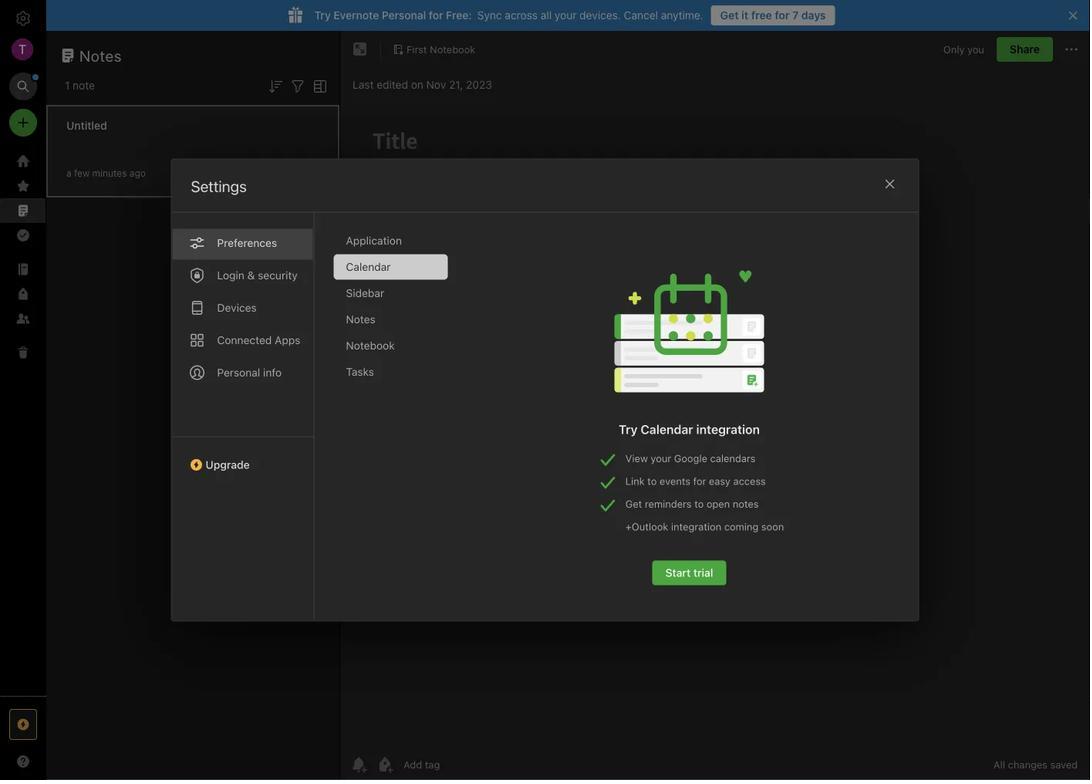Task type: describe. For each thing, give the bounding box(es) containing it.
minutes
[[92, 168, 127, 179]]

1 note
[[65, 79, 95, 92]]

apps
[[275, 334, 300, 346]]

trial
[[694, 566, 713, 579]]

for for easy
[[693, 475, 706, 487]]

for for 7
[[775, 9, 790, 22]]

+outlook
[[625, 521, 668, 532]]

reminders
[[645, 498, 692, 510]]

0 vertical spatial to
[[647, 475, 657, 487]]

&
[[247, 269, 255, 282]]

info
[[263, 366, 282, 379]]

on
[[411, 78, 423, 91]]

preferences
[[217, 236, 277, 249]]

you
[[968, 43, 984, 55]]

it
[[742, 9, 749, 22]]

view your google calendars
[[625, 453, 756, 464]]

try for try calendar integration
[[619, 422, 638, 437]]

try calendar integration
[[619, 422, 760, 437]]

application tab
[[334, 228, 448, 253]]

personal inside tab list
[[217, 366, 260, 379]]

all
[[541, 9, 552, 22]]

nov
[[426, 78, 446, 91]]

open
[[707, 498, 730, 510]]

google
[[674, 453, 708, 464]]

1 vertical spatial your
[[651, 453, 671, 464]]

a few minutes ago
[[66, 168, 146, 179]]

upgrade
[[206, 458, 250, 471]]

calendar inside tab
[[346, 260, 391, 273]]

changes
[[1008, 759, 1048, 770]]

note
[[73, 79, 95, 92]]

security
[[258, 269, 298, 282]]

1 vertical spatial integration
[[671, 521, 722, 532]]

sidebar
[[346, 287, 384, 299]]

0 vertical spatial notes
[[79, 46, 122, 64]]

link
[[625, 475, 645, 487]]

ago
[[129, 168, 146, 179]]

days
[[801, 9, 826, 22]]

notebook inside tab
[[346, 339, 395, 352]]

0 vertical spatial personal
[[382, 9, 426, 22]]

view
[[625, 453, 648, 464]]

saved
[[1050, 759, 1078, 770]]

tab list containing preferences
[[172, 213, 314, 621]]

tab list containing application
[[334, 228, 460, 621]]

events
[[660, 475, 691, 487]]

devices.
[[580, 9, 621, 22]]

connected apps
[[217, 334, 300, 346]]

home image
[[14, 152, 32, 171]]

add tag image
[[376, 755, 394, 774]]

evernote
[[334, 9, 379, 22]]

free:
[[446, 9, 472, 22]]

add a reminder image
[[350, 755, 368, 774]]

tasks tab
[[334, 359, 448, 385]]

soon
[[761, 521, 784, 532]]



Task type: vqa. For each thing, say whether or not it's contained in the screenshot.
left Notebook
yes



Task type: locate. For each thing, give the bounding box(es) containing it.
share
[[1010, 43, 1040, 56]]

share button
[[997, 37, 1053, 62]]

calendar tab
[[334, 254, 448, 280]]

0 vertical spatial get
[[720, 9, 739, 22]]

get
[[720, 9, 739, 22], [625, 498, 642, 510]]

for inside 'button'
[[775, 9, 790, 22]]

a
[[66, 168, 71, 179]]

21,
[[449, 78, 463, 91]]

1 vertical spatial to
[[695, 498, 704, 510]]

integration
[[696, 422, 760, 437], [671, 521, 722, 532]]

for left easy
[[693, 475, 706, 487]]

get left it
[[720, 9, 739, 22]]

get for get it free for 7 days
[[720, 9, 739, 22]]

0 vertical spatial integration
[[696, 422, 760, 437]]

start trial
[[665, 566, 713, 579]]

notes up note at the left of page
[[79, 46, 122, 64]]

0 horizontal spatial for
[[429, 9, 443, 22]]

first
[[407, 43, 427, 55]]

1 vertical spatial try
[[619, 422, 638, 437]]

+outlook integration coming soon
[[625, 521, 784, 532]]

application
[[346, 234, 402, 247]]

1 vertical spatial notebook
[[346, 339, 395, 352]]

all changes saved
[[994, 759, 1078, 770]]

2023
[[466, 78, 492, 91]]

anytime.
[[661, 9, 703, 22]]

few
[[74, 168, 90, 179]]

to left open
[[695, 498, 704, 510]]

link to events for easy access
[[625, 475, 766, 487]]

notes tab
[[334, 307, 448, 332]]

1 horizontal spatial try
[[619, 422, 638, 437]]

personal down 'connected'
[[217, 366, 260, 379]]

devices
[[217, 301, 257, 314]]

only
[[943, 43, 965, 55]]

0 horizontal spatial personal
[[217, 366, 260, 379]]

calendar up 'sidebar'
[[346, 260, 391, 273]]

upgrade button
[[172, 436, 314, 477]]

1 horizontal spatial your
[[651, 453, 671, 464]]

personal
[[382, 9, 426, 22], [217, 366, 260, 379]]

tree
[[0, 149, 46, 695]]

coming
[[724, 521, 759, 532]]

notebook inside button
[[430, 43, 476, 55]]

for
[[429, 9, 443, 22], [775, 9, 790, 22], [693, 475, 706, 487]]

1 vertical spatial calendar
[[641, 422, 693, 437]]

1 horizontal spatial calendar
[[641, 422, 693, 437]]

1 horizontal spatial tab list
[[334, 228, 460, 621]]

0 horizontal spatial notes
[[79, 46, 122, 64]]

notes
[[79, 46, 122, 64], [346, 313, 376, 326]]

upgrade image
[[14, 715, 32, 734]]

notes inside notes tab
[[346, 313, 376, 326]]

across
[[505, 9, 538, 22]]

settings
[[191, 177, 247, 195]]

personal info
[[217, 366, 282, 379]]

for left 7
[[775, 9, 790, 22]]

try up the view
[[619, 422, 638, 437]]

1 vertical spatial personal
[[217, 366, 260, 379]]

1 horizontal spatial notes
[[346, 313, 376, 326]]

0 horizontal spatial to
[[647, 475, 657, 487]]

get for get reminders to open notes
[[625, 498, 642, 510]]

start trial button
[[652, 561, 726, 585]]

access
[[733, 475, 766, 487]]

your right the view
[[651, 453, 671, 464]]

1 horizontal spatial notebook
[[430, 43, 476, 55]]

easy
[[709, 475, 731, 487]]

Note Editor text field
[[340, 105, 1090, 748]]

1 vertical spatial notes
[[346, 313, 376, 326]]

0 vertical spatial your
[[555, 9, 577, 22]]

close image
[[881, 175, 899, 193]]

1 horizontal spatial to
[[695, 498, 704, 510]]

notebook up tasks
[[346, 339, 395, 352]]

0 vertical spatial notebook
[[430, 43, 476, 55]]

your right the all
[[555, 9, 577, 22]]

try left evernote on the top left of page
[[314, 9, 331, 22]]

only you
[[943, 43, 984, 55]]

notebook
[[430, 43, 476, 55], [346, 339, 395, 352]]

sync
[[477, 9, 502, 22]]

0 horizontal spatial calendar
[[346, 260, 391, 273]]

settings image
[[14, 9, 32, 28]]

0 horizontal spatial your
[[555, 9, 577, 22]]

0 horizontal spatial get
[[625, 498, 642, 510]]

0 horizontal spatial notebook
[[346, 339, 395, 352]]

tasks
[[346, 365, 374, 378]]

notebook tab
[[334, 333, 448, 358]]

1 vertical spatial get
[[625, 498, 642, 510]]

integration down get reminders to open notes
[[671, 521, 722, 532]]

to right link
[[647, 475, 657, 487]]

get it free for 7 days button
[[711, 5, 835, 25]]

notebook down free:
[[430, 43, 476, 55]]

edited
[[377, 78, 408, 91]]

0 vertical spatial calendar
[[346, 260, 391, 273]]

integration up calendars
[[696, 422, 760, 437]]

cancel
[[624, 9, 658, 22]]

sidebar tab
[[334, 280, 448, 306]]

notes down 'sidebar'
[[346, 313, 376, 326]]

for left free:
[[429, 9, 443, 22]]

tab list
[[172, 213, 314, 621], [334, 228, 460, 621]]

note window element
[[340, 31, 1090, 780]]

0 horizontal spatial try
[[314, 9, 331, 22]]

2 horizontal spatial for
[[775, 9, 790, 22]]

first notebook
[[407, 43, 476, 55]]

0 horizontal spatial tab list
[[172, 213, 314, 621]]

1 horizontal spatial personal
[[382, 9, 426, 22]]

last edited on nov 21, 2023
[[353, 78, 492, 91]]

free
[[751, 9, 772, 22]]

login
[[217, 269, 244, 282]]

untitled
[[66, 119, 107, 132]]

calendar up view your google calendars
[[641, 422, 693, 437]]

calendars
[[710, 453, 756, 464]]

0 vertical spatial try
[[314, 9, 331, 22]]

get it free for 7 days
[[720, 9, 826, 22]]

7
[[792, 9, 799, 22]]

calendar
[[346, 260, 391, 273], [641, 422, 693, 437]]

personal up first
[[382, 9, 426, 22]]

try for try evernote personal for free: sync across all your devices. cancel anytime.
[[314, 9, 331, 22]]

connected
[[217, 334, 272, 346]]

get down link
[[625, 498, 642, 510]]

all
[[994, 759, 1005, 770]]

login & security
[[217, 269, 298, 282]]

1
[[65, 79, 70, 92]]

for for free:
[[429, 9, 443, 22]]

1 horizontal spatial get
[[720, 9, 739, 22]]

get inside 'button'
[[720, 9, 739, 22]]

try evernote personal for free: sync across all your devices. cancel anytime.
[[314, 9, 703, 22]]

first notebook button
[[387, 39, 481, 60]]

last
[[353, 78, 374, 91]]

your
[[555, 9, 577, 22], [651, 453, 671, 464]]

1 horizontal spatial for
[[693, 475, 706, 487]]

start
[[665, 566, 691, 579]]

try
[[314, 9, 331, 22], [619, 422, 638, 437]]

to
[[647, 475, 657, 487], [695, 498, 704, 510]]

notes
[[733, 498, 759, 510]]

get reminders to open notes
[[625, 498, 759, 510]]

expand note image
[[351, 40, 370, 59]]



